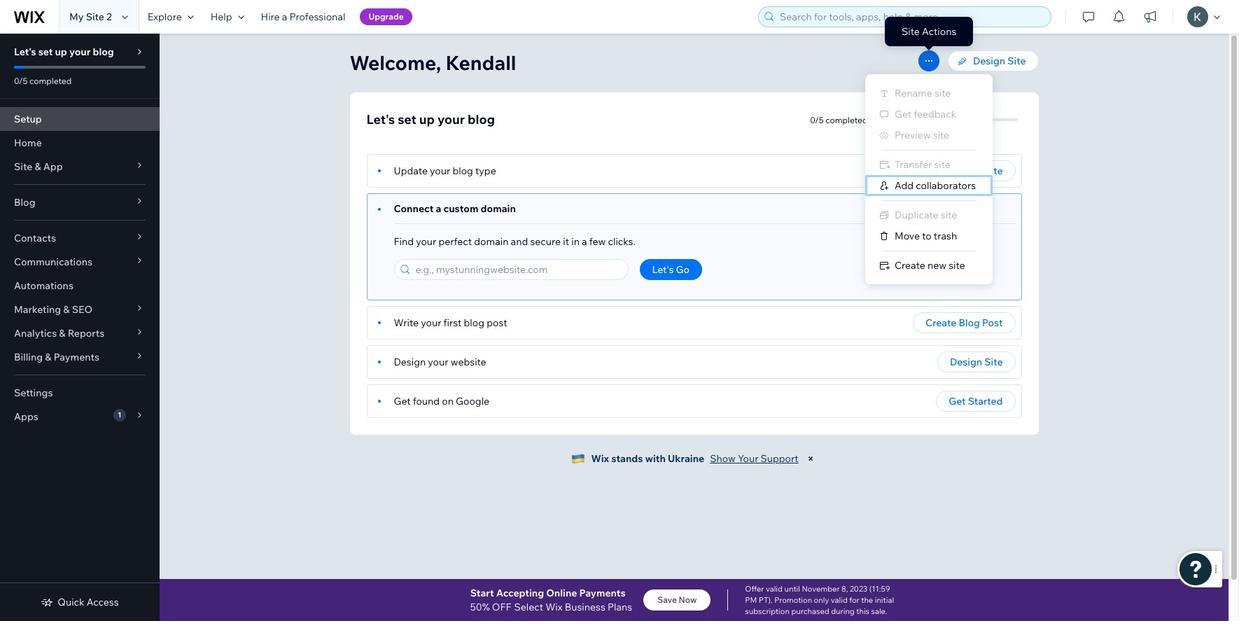 Task type: vqa. For each thing, say whether or not it's contained in the screenshot.


Task type: describe. For each thing, give the bounding box(es) containing it.
pm
[[745, 595, 757, 605]]

up inside sidebar element
[[55, 46, 67, 58]]

domain for perfect
[[474, 235, 509, 248]]

contacts
[[14, 232, 56, 244]]

2 horizontal spatial a
[[582, 235, 587, 248]]

quick access button
[[41, 596, 119, 609]]

save now button
[[644, 590, 711, 611]]

post
[[487, 317, 507, 329]]

1 horizontal spatial set
[[398, 111, 416, 127]]

add collaborators
[[895, 179, 976, 192]]

let's inside button
[[652, 263, 674, 276]]

site & app button
[[0, 155, 160, 179]]

initial
[[875, 595, 894, 605]]

site for duplicate site
[[941, 209, 957, 221]]

set inside sidebar element
[[38, 46, 53, 58]]

get feedback
[[895, 108, 957, 120]]

site actions
[[902, 25, 957, 38]]

1 vertical spatial valid
[[831, 595, 848, 605]]

off
[[492, 601, 512, 613]]

payments inside popup button
[[54, 351, 99, 363]]

communications button
[[0, 250, 160, 274]]

access
[[87, 596, 119, 609]]

first
[[444, 317, 462, 329]]

transfer
[[895, 158, 932, 171]]

create new site button
[[866, 255, 993, 276]]

wix stands with ukraine show your support
[[591, 452, 799, 465]]

1 vertical spatial completed
[[826, 114, 868, 125]]

website
[[451, 356, 486, 368]]

contacts button
[[0, 226, 160, 250]]

hire a professional link
[[253, 0, 354, 34]]

clicks.
[[608, 235, 636, 248]]

business
[[565, 601, 606, 613]]

help
[[211, 11, 232, 23]]

found
[[413, 395, 440, 408]]

blog inside sidebar element
[[93, 46, 114, 58]]

duplicate site
[[895, 209, 957, 221]]

let's set up your blog inside sidebar element
[[14, 46, 114, 58]]

e.g., mystunningwebsite.com field
[[411, 260, 624, 279]]

show
[[710, 452, 736, 465]]

setup
[[14, 113, 42, 125]]

offer
[[745, 584, 764, 594]]

update for update
[[969, 165, 1003, 177]]

get for get found on google
[[394, 395, 411, 408]]

2
[[106, 11, 112, 23]]

go
[[676, 263, 690, 276]]

trash
[[934, 230, 957, 242]]

stands
[[611, 452, 643, 465]]

for
[[850, 595, 860, 605]]

site inside button
[[949, 259, 965, 272]]

1 horizontal spatial wix
[[591, 452, 609, 465]]

welcome,
[[350, 50, 441, 75]]

preview
[[895, 129, 931, 141]]

custom
[[444, 202, 479, 215]]

& for marketing
[[63, 303, 70, 316]]

site for transfer site
[[934, 158, 951, 171]]

create new site
[[895, 259, 965, 272]]

0/5 inside sidebar element
[[14, 76, 28, 86]]

setup link
[[0, 107, 160, 131]]

your inside sidebar element
[[69, 46, 91, 58]]

collaborators
[[916, 179, 976, 192]]

started
[[968, 395, 1003, 408]]

get for get feedback
[[895, 108, 912, 120]]

with
[[645, 452, 666, 465]]

1 horizontal spatial up
[[419, 111, 435, 127]]

blog right first
[[464, 317, 485, 329]]

my
[[69, 11, 84, 23]]

app
[[43, 160, 63, 173]]

site inside popup button
[[14, 160, 32, 173]]

duplicate site button
[[866, 204, 993, 225]]

site inside button
[[985, 356, 1003, 368]]

design site link
[[948, 50, 1039, 71]]

connect a custom domain
[[394, 202, 516, 215]]

help button
[[202, 0, 253, 34]]

few
[[589, 235, 606, 248]]

home
[[14, 137, 42, 149]]

design your website
[[394, 356, 486, 368]]

design inside 'link'
[[973, 55, 1006, 67]]

menu containing rename site
[[866, 83, 993, 276]]

the
[[862, 595, 873, 605]]

only
[[814, 595, 829, 605]]

communications
[[14, 256, 92, 268]]

promotion
[[775, 595, 812, 605]]

site inside 'link'
[[1008, 55, 1026, 67]]

get found on google
[[394, 395, 490, 408]]

preview site
[[895, 129, 950, 141]]

8,
[[842, 584, 848, 594]]

find your perfect domain and secure it in a few clicks.
[[394, 235, 636, 248]]

feedback
[[914, 108, 957, 120]]

write your first blog post
[[394, 317, 507, 329]]

your up update your blog type
[[438, 111, 465, 127]]

select
[[514, 601, 544, 613]]

your for find
[[416, 235, 437, 248]]

explore
[[148, 11, 182, 23]]

this
[[857, 606, 870, 616]]

marketing & seo button
[[0, 298, 160, 321]]

design site inside 'link'
[[973, 55, 1026, 67]]

blog left type
[[453, 165, 473, 177]]

connect
[[394, 202, 434, 215]]

marketing
[[14, 303, 61, 316]]

site for rename site
[[935, 87, 951, 99]]

1 horizontal spatial 0/5 completed
[[810, 114, 868, 125]]

hire
[[261, 11, 280, 23]]

write
[[394, 317, 419, 329]]

hire a professional
[[261, 11, 346, 23]]

billing
[[14, 351, 43, 363]]

billing & payments
[[14, 351, 99, 363]]

site & app
[[14, 160, 63, 173]]

& for analytics
[[59, 327, 66, 340]]

design site inside button
[[950, 356, 1003, 368]]

a for custom
[[436, 202, 441, 215]]

marketing & seo
[[14, 303, 93, 316]]

sidebar element
[[0, 34, 160, 621]]

create blog post button
[[913, 312, 1016, 333]]



Task type: locate. For each thing, give the bounding box(es) containing it.
new
[[928, 259, 947, 272]]

1 vertical spatial let's
[[367, 111, 395, 127]]

0 vertical spatial blog
[[14, 196, 35, 209]]

1 horizontal spatial let's
[[367, 111, 395, 127]]

payments up business
[[580, 587, 626, 599]]

now
[[679, 595, 697, 605]]

0 horizontal spatial 0/5 completed
[[14, 76, 72, 86]]

1 horizontal spatial payments
[[580, 587, 626, 599]]

create for create blog post
[[926, 317, 957, 329]]

(11:59
[[870, 584, 890, 594]]

update button
[[956, 160, 1016, 181]]

create left new on the right top of page
[[895, 259, 926, 272]]

support
[[761, 452, 799, 465]]

valid up pt).
[[766, 584, 783, 594]]

wix down online
[[546, 601, 563, 613]]

rename site
[[895, 87, 951, 99]]

up up update your blog type
[[419, 111, 435, 127]]

domain
[[481, 202, 516, 215], [474, 235, 509, 248]]

0 vertical spatial 0/5 completed
[[14, 76, 72, 86]]

1 horizontal spatial 0/5
[[810, 114, 824, 125]]

0 horizontal spatial update
[[394, 165, 428, 177]]

create inside create new site button
[[895, 259, 926, 272]]

blog button
[[0, 190, 160, 214]]

let's
[[14, 46, 36, 58], [367, 111, 395, 127], [652, 263, 674, 276]]

get left the "started"
[[949, 395, 966, 408]]

1 horizontal spatial update
[[969, 165, 1003, 177]]

let's set up your blog up update your blog type
[[367, 111, 495, 127]]

0/5 completed inside sidebar element
[[14, 76, 72, 86]]

0 horizontal spatial payments
[[54, 351, 99, 363]]

1 horizontal spatial get
[[895, 108, 912, 120]]

rename
[[895, 87, 933, 99]]

wix inside start accepting online payments 50% off select wix business plans
[[546, 601, 563, 613]]

home link
[[0, 131, 160, 155]]

your down the my
[[69, 46, 91, 58]]

update up connect
[[394, 165, 428, 177]]

blog up type
[[468, 111, 495, 127]]

0 vertical spatial let's
[[14, 46, 36, 58]]

your left first
[[421, 317, 441, 329]]

0 vertical spatial 0/5
[[14, 76, 28, 86]]

purchased
[[792, 606, 830, 616]]

perfect
[[439, 235, 472, 248]]

rename site button
[[866, 83, 993, 104]]

domain up find your perfect domain and secure it in a few clicks.
[[481, 202, 516, 215]]

1
[[118, 410, 121, 419]]

add collaborators button
[[866, 175, 993, 196]]

blog
[[14, 196, 35, 209], [959, 317, 980, 329]]

0 horizontal spatial up
[[55, 46, 67, 58]]

november
[[802, 584, 840, 594]]

0 vertical spatial completed
[[29, 76, 72, 86]]

move to trash button
[[866, 225, 993, 247]]

design down create blog post 'button'
[[950, 356, 983, 368]]

your
[[738, 452, 759, 465]]

automations link
[[0, 274, 160, 298]]

quick access
[[58, 596, 119, 609]]

get for get started
[[949, 395, 966, 408]]

1 vertical spatial let's set up your blog
[[367, 111, 495, 127]]

analytics & reports button
[[0, 321, 160, 345]]

1 vertical spatial payments
[[580, 587, 626, 599]]

0 vertical spatial payments
[[54, 351, 99, 363]]

settings
[[14, 387, 53, 399]]

blog up contacts on the top of page
[[14, 196, 35, 209]]

1 update from the left
[[394, 165, 428, 177]]

let's set up your blog
[[14, 46, 114, 58], [367, 111, 495, 127]]

update inside button
[[969, 165, 1003, 177]]

your for update
[[430, 165, 450, 177]]

kendall
[[446, 50, 516, 75]]

0 horizontal spatial get
[[394, 395, 411, 408]]

0 vertical spatial create
[[895, 259, 926, 272]]

1 horizontal spatial valid
[[831, 595, 848, 605]]

Search for tools, apps, help & more... field
[[776, 7, 1047, 27]]

settings link
[[0, 381, 160, 405]]

get started button
[[937, 391, 1016, 412]]

create inside create blog post 'button'
[[926, 317, 957, 329]]

1 vertical spatial wix
[[546, 601, 563, 613]]

get left found at bottom
[[394, 395, 411, 408]]

start
[[470, 587, 494, 599]]

offer valid until november 8, 2023 (11:59 pm pt). promotion only valid for the initial subscription purchased during this sale.
[[745, 584, 894, 616]]

quick
[[58, 596, 85, 609]]

duplicate
[[895, 209, 939, 221]]

get
[[895, 108, 912, 120], [394, 395, 411, 408], [949, 395, 966, 408]]

a for professional
[[282, 11, 287, 23]]

& for billing
[[45, 351, 51, 363]]

your for write
[[421, 317, 441, 329]]

secure
[[530, 235, 561, 248]]

upgrade button
[[360, 8, 412, 25]]

design down write
[[394, 356, 426, 368]]

0 horizontal spatial create
[[895, 259, 926, 272]]

valid up the during
[[831, 595, 848, 605]]

in
[[572, 235, 580, 248]]

1 horizontal spatial completed
[[826, 114, 868, 125]]

completed inside sidebar element
[[29, 76, 72, 86]]

blog down 2
[[93, 46, 114, 58]]

2 horizontal spatial let's
[[652, 263, 674, 276]]

valid
[[766, 584, 783, 594], [831, 595, 848, 605]]

0 horizontal spatial 0/5
[[14, 76, 28, 86]]

my site 2
[[69, 11, 112, 23]]

1 vertical spatial domain
[[474, 235, 509, 248]]

1 vertical spatial create
[[926, 317, 957, 329]]

1 horizontal spatial blog
[[959, 317, 980, 329]]

online
[[546, 587, 577, 599]]

site down feedback at the top right of page
[[933, 129, 950, 141]]

set up setup in the top of the page
[[38, 46, 53, 58]]

site up collaborators
[[934, 158, 951, 171]]

and
[[511, 235, 528, 248]]

site inside "button"
[[934, 158, 951, 171]]

0 vertical spatial wix
[[591, 452, 609, 465]]

1 vertical spatial up
[[419, 111, 435, 127]]

1 horizontal spatial create
[[926, 317, 957, 329]]

billing & payments button
[[0, 345, 160, 369]]

move to trash
[[895, 230, 957, 242]]

set down welcome,
[[398, 111, 416, 127]]

a right hire
[[282, 11, 287, 23]]

& right the billing
[[45, 351, 51, 363]]

up up setup link
[[55, 46, 67, 58]]

site
[[86, 11, 104, 23], [902, 25, 920, 38], [1008, 55, 1026, 67], [14, 160, 32, 173], [985, 356, 1003, 368]]

1 horizontal spatial let's set up your blog
[[367, 111, 495, 127]]

analytics & reports
[[14, 327, 104, 340]]

let's inside sidebar element
[[14, 46, 36, 58]]

move
[[895, 230, 920, 242]]

let's down welcome,
[[367, 111, 395, 127]]

welcome, kendall
[[350, 50, 516, 75]]

your for design
[[428, 356, 449, 368]]

start accepting online payments 50% off select wix business plans
[[470, 587, 633, 613]]

create left post
[[926, 317, 957, 329]]

& left app at top left
[[35, 160, 41, 173]]

2023
[[850, 584, 868, 594]]

domain left and
[[474, 235, 509, 248]]

a right in
[[582, 235, 587, 248]]

0 horizontal spatial let's set up your blog
[[14, 46, 114, 58]]

site right new on the right top of page
[[949, 259, 965, 272]]

a
[[282, 11, 287, 23], [436, 202, 441, 215], [582, 235, 587, 248]]

site up trash
[[941, 209, 957, 221]]

let's up setup in the top of the page
[[14, 46, 36, 58]]

0 vertical spatial a
[[282, 11, 287, 23]]

payments inside start accepting online payments 50% off select wix business plans
[[580, 587, 626, 599]]

accepting
[[496, 587, 544, 599]]

let's left go
[[652, 263, 674, 276]]

1 horizontal spatial a
[[436, 202, 441, 215]]

1 vertical spatial 0/5
[[810, 114, 824, 125]]

save
[[658, 595, 677, 605]]

& for site
[[35, 160, 41, 173]]

0 vertical spatial set
[[38, 46, 53, 58]]

2 vertical spatial let's
[[652, 263, 674, 276]]

subscription
[[745, 606, 790, 616]]

a left custom at the left top of page
[[436, 202, 441, 215]]

your up connect a custom domain
[[430, 165, 450, 177]]

update for update your blog type
[[394, 165, 428, 177]]

0 vertical spatial valid
[[766, 584, 783, 594]]

0 vertical spatial up
[[55, 46, 67, 58]]

update
[[394, 165, 428, 177], [969, 165, 1003, 177]]

site for preview site
[[933, 129, 950, 141]]

create blog post
[[926, 317, 1003, 329]]

wix left stands
[[591, 452, 609, 465]]

& left 'reports'
[[59, 327, 66, 340]]

& left seo
[[63, 303, 70, 316]]

0 horizontal spatial a
[[282, 11, 287, 23]]

create for create new site
[[895, 259, 926, 272]]

site up feedback at the top right of page
[[935, 87, 951, 99]]

design site button
[[938, 352, 1016, 373]]

1 vertical spatial blog
[[959, 317, 980, 329]]

0 horizontal spatial valid
[[766, 584, 783, 594]]

0 horizontal spatial blog
[[14, 196, 35, 209]]

add
[[895, 179, 914, 192]]

& inside popup button
[[45, 351, 51, 363]]

blog
[[93, 46, 114, 58], [468, 111, 495, 127], [453, 165, 473, 177], [464, 317, 485, 329]]

let's set up your blog down the my
[[14, 46, 114, 58]]

save now
[[658, 595, 697, 605]]

your right find
[[416, 235, 437, 248]]

find
[[394, 235, 414, 248]]

create
[[895, 259, 926, 272], [926, 317, 957, 329]]

0 vertical spatial design site
[[973, 55, 1026, 67]]

professional
[[290, 11, 346, 23]]

0 horizontal spatial wix
[[546, 601, 563, 613]]

your left website
[[428, 356, 449, 368]]

design up rename site button
[[973, 55, 1006, 67]]

design inside button
[[950, 356, 983, 368]]

blog inside 'button'
[[959, 317, 980, 329]]

blog inside popup button
[[14, 196, 35, 209]]

let's go button
[[640, 259, 702, 280]]

get up 'preview'
[[895, 108, 912, 120]]

payments down analytics & reports dropdown button
[[54, 351, 99, 363]]

update your blog type
[[394, 165, 496, 177]]

menu
[[866, 83, 993, 276]]

0 vertical spatial let's set up your blog
[[14, 46, 114, 58]]

actions
[[922, 25, 957, 38]]

& inside dropdown button
[[59, 327, 66, 340]]

1 vertical spatial set
[[398, 111, 416, 127]]

0 horizontal spatial let's
[[14, 46, 36, 58]]

get started
[[949, 395, 1003, 408]]

0 horizontal spatial set
[[38, 46, 53, 58]]

update up collaborators
[[969, 165, 1003, 177]]

blog left post
[[959, 317, 980, 329]]

upgrade
[[369, 11, 404, 22]]

1 vertical spatial a
[[436, 202, 441, 215]]

0 horizontal spatial completed
[[29, 76, 72, 86]]

1 vertical spatial 0/5 completed
[[810, 114, 868, 125]]

2 horizontal spatial get
[[949, 395, 966, 408]]

during
[[831, 606, 855, 616]]

0 vertical spatial domain
[[481, 202, 516, 215]]

2 vertical spatial a
[[582, 235, 587, 248]]

2 update from the left
[[969, 165, 1003, 177]]

design site
[[973, 55, 1026, 67], [950, 356, 1003, 368]]

your
[[69, 46, 91, 58], [438, 111, 465, 127], [430, 165, 450, 177], [416, 235, 437, 248], [421, 317, 441, 329], [428, 356, 449, 368]]

1 vertical spatial design site
[[950, 356, 1003, 368]]

domain for custom
[[481, 202, 516, 215]]

design
[[973, 55, 1006, 67], [394, 356, 426, 368], [950, 356, 983, 368]]



